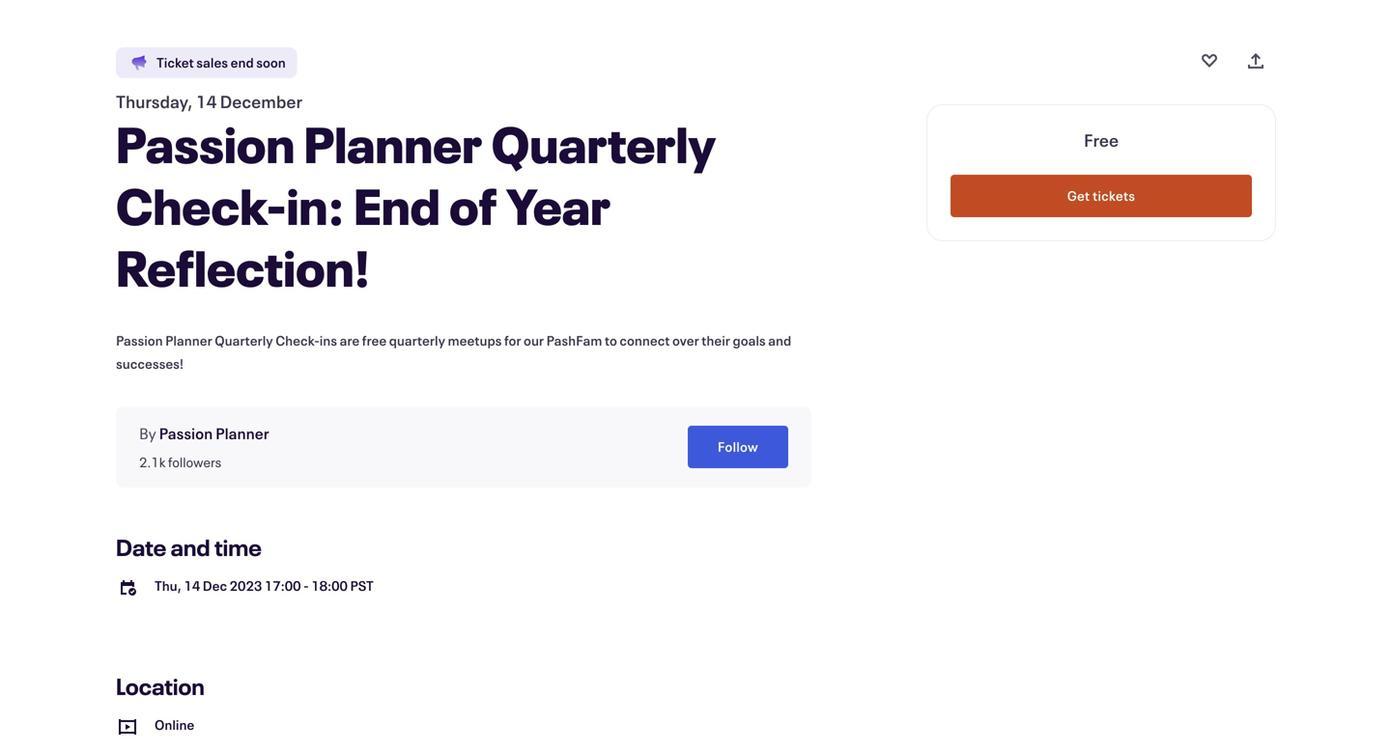 Task type: locate. For each thing, give the bounding box(es) containing it.
14 left dec
[[184, 577, 200, 595]]

connect
[[620, 332, 670, 350]]

1 vertical spatial and
[[171, 532, 210, 563]]

goals
[[733, 332, 766, 350]]

2 horizontal spatial planner
[[304, 111, 482, 177]]

location
[[116, 671, 205, 702]]

quarterly
[[491, 111, 716, 177], [215, 332, 273, 350]]

thursday,
[[116, 90, 193, 113]]

date
[[116, 532, 166, 563]]

end
[[231, 54, 254, 71]]

18:00
[[311, 577, 348, 595]]

our
[[524, 332, 544, 350]]

end
[[354, 172, 440, 239]]

to
[[605, 332, 617, 350]]

check-
[[116, 172, 286, 239], [276, 332, 320, 350]]

2 vertical spatial passion
[[159, 423, 213, 444]]

their
[[702, 332, 730, 350]]

and right goals
[[768, 332, 791, 350]]

1 vertical spatial quarterly
[[215, 332, 273, 350]]

by
[[139, 423, 156, 444]]

tickets
[[1093, 187, 1135, 205]]

14
[[196, 90, 217, 113], [184, 577, 200, 595]]

and
[[768, 332, 791, 350], [171, 532, 210, 563]]

reflection!
[[116, 234, 370, 300]]

of
[[449, 172, 497, 239]]

december
[[220, 90, 303, 113]]

pashfam
[[547, 332, 602, 350]]

2.1k
[[139, 454, 166, 471]]

14 down sales
[[196, 90, 217, 113]]

pst
[[350, 577, 374, 595]]

0 horizontal spatial quarterly
[[215, 332, 273, 350]]

0 horizontal spatial and
[[171, 532, 210, 563]]

1 vertical spatial 14
[[184, 577, 200, 595]]

ticket sales end soon
[[157, 54, 286, 71]]

1 vertical spatial passion
[[116, 332, 163, 350]]

planner inside thursday, 14 december passion planner quarterly check-in: end of year reflection!
[[304, 111, 482, 177]]

planner
[[304, 111, 482, 177], [165, 332, 212, 350], [216, 423, 269, 444]]

0 vertical spatial 14
[[196, 90, 217, 113]]

thursday, 14 december passion planner quarterly check-in: end of year reflection!
[[116, 90, 716, 300]]

quarterly inside 'passion planner quarterly check-ins are free quarterly meetups for our pashfam to connect over their goals and successes!'
[[215, 332, 273, 350]]

year
[[506, 172, 611, 239]]

0 vertical spatial and
[[768, 332, 791, 350]]

for
[[504, 332, 521, 350]]

passion
[[116, 111, 295, 177], [116, 332, 163, 350], [159, 423, 213, 444]]

get tickets button
[[951, 175, 1252, 217]]

successes!
[[116, 355, 184, 373]]

1 vertical spatial planner
[[165, 332, 212, 350]]

0 vertical spatial passion
[[116, 111, 295, 177]]

0 vertical spatial check-
[[116, 172, 286, 239]]

0 horizontal spatial planner
[[165, 332, 212, 350]]

1 horizontal spatial quarterly
[[491, 111, 716, 177]]

1 horizontal spatial planner
[[216, 423, 269, 444]]

2 vertical spatial planner
[[216, 423, 269, 444]]

0 vertical spatial planner
[[304, 111, 482, 177]]

passion down sales
[[116, 111, 295, 177]]

passion up successes!
[[116, 332, 163, 350]]

17:00
[[265, 577, 301, 595]]

and up thu,
[[171, 532, 210, 563]]

quarterly
[[389, 332, 445, 350]]

time
[[214, 532, 262, 563]]

are
[[340, 332, 360, 350]]

0 vertical spatial quarterly
[[491, 111, 716, 177]]

14 for passion
[[196, 90, 217, 113]]

passion inside the by passion planner 2.1k followers
[[159, 423, 213, 444]]

passion up followers
[[159, 423, 213, 444]]

1 horizontal spatial and
[[768, 332, 791, 350]]

planner inside the by passion planner 2.1k followers
[[216, 423, 269, 444]]

1 vertical spatial check-
[[276, 332, 320, 350]]

14 inside thursday, 14 december passion planner quarterly check-in: end of year reflection!
[[196, 90, 217, 113]]



Task type: vqa. For each thing, say whether or not it's contained in the screenshot.
Online
yes



Task type: describe. For each thing, give the bounding box(es) containing it.
dec
[[203, 577, 227, 595]]

thu,
[[155, 577, 181, 595]]

follow button
[[688, 426, 788, 469]]

passion planner quarterly check-ins are free quarterly meetups for our pashfam to connect over their goals and successes!
[[116, 332, 791, 373]]

sales
[[196, 54, 228, 71]]

in:
[[286, 172, 345, 239]]

and inside 'passion planner quarterly check-ins are free quarterly meetups for our pashfam to connect over their goals and successes!'
[[768, 332, 791, 350]]

by passion planner 2.1k followers
[[139, 423, 269, 471]]

meetups
[[448, 332, 502, 350]]

planner inside 'passion planner quarterly check-ins are free quarterly meetups for our pashfam to connect over their goals and successes!'
[[165, 332, 212, 350]]

2023
[[230, 577, 262, 595]]

follow
[[718, 438, 758, 456]]

quarterly inside thursday, 14 december passion planner quarterly check-in: end of year reflection!
[[491, 111, 716, 177]]

check- inside thursday, 14 december passion planner quarterly check-in: end of year reflection!
[[116, 172, 286, 239]]

get
[[1067, 187, 1090, 205]]

organizer profile element
[[116, 407, 812, 488]]

online
[[155, 716, 194, 734]]

passion inside thursday, 14 december passion planner quarterly check-in: end of year reflection!
[[116, 111, 295, 177]]

over
[[672, 332, 699, 350]]

free
[[1084, 128, 1119, 152]]

soon
[[256, 54, 286, 71]]

check- inside 'passion planner quarterly check-ins are free quarterly meetups for our pashfam to connect over their goals and successes!'
[[276, 332, 320, 350]]

-
[[303, 577, 309, 595]]

ticket
[[157, 54, 194, 71]]

get tickets
[[1067, 187, 1135, 205]]

14 for 2023
[[184, 577, 200, 595]]

passion inside 'passion planner quarterly check-ins are free quarterly meetups for our pashfam to connect over their goals and successes!'
[[116, 332, 163, 350]]

date and time
[[116, 532, 262, 563]]

free
[[362, 332, 387, 350]]

thu, 14 dec 2023 17:00 - 18:00 pst
[[155, 577, 374, 595]]

ins
[[320, 332, 337, 350]]

followers
[[168, 454, 221, 471]]



